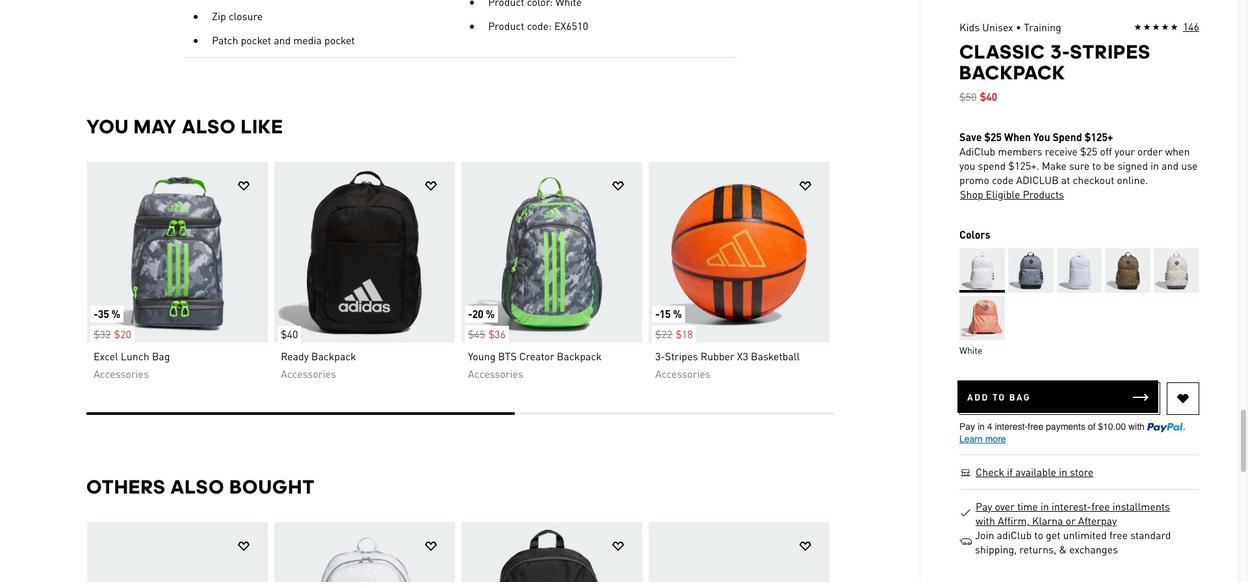 Task type: locate. For each thing, give the bounding box(es) containing it.
when
[[1005, 130, 1031, 144]]

prime backpack image
[[274, 522, 455, 582]]

2 horizontal spatial backpack
[[960, 61, 1066, 84]]

$40
[[980, 90, 998, 103], [281, 327, 298, 341]]

you left may
[[86, 115, 129, 138]]

save
[[960, 130, 982, 144]]

closure
[[228, 9, 263, 23]]

3- down $22 at the right bottom
[[655, 349, 665, 363]]

0 horizontal spatial samba og shoes image
[[87, 522, 268, 582]]

in inside check if available in store button
[[1059, 465, 1068, 479]]

1 horizontal spatial $25
[[1081, 144, 1098, 158]]

affirm,
[[998, 514, 1030, 527]]

bag right "lunch"
[[152, 349, 170, 363]]

pocket down closure
[[241, 33, 271, 47]]

3 accessories from the left
[[468, 367, 523, 380]]

spend
[[978, 159, 1006, 172]]

2 pocket from the left
[[324, 33, 355, 47]]

$45
[[468, 327, 485, 341]]

$40 right '$50'
[[980, 90, 998, 103]]

in for store
[[1059, 465, 1068, 479]]

pay over time in interest-free installments with affirm, klarna or afterpay
[[976, 499, 1171, 527]]

also
[[182, 115, 236, 138], [170, 475, 225, 498]]

excel
[[93, 349, 118, 363]]

0 horizontal spatial 3-
[[655, 349, 665, 363]]

adiclub
[[997, 528, 1032, 542]]

accessories down "lunch"
[[93, 367, 149, 380]]

-20 % $45 $36
[[468, 307, 506, 341]]

check if available in store
[[976, 465, 1094, 479]]

0 vertical spatial bag
[[152, 349, 170, 363]]

15
[[660, 307, 671, 321]]

2 vertical spatial in
[[1041, 499, 1050, 513]]

backpack right ready
[[311, 349, 356, 363]]

0 horizontal spatial -
[[93, 307, 98, 321]]

unlimited
[[1064, 528, 1107, 542]]

in
[[1151, 159, 1160, 172], [1059, 465, 1068, 479], [1041, 499, 1050, 513]]

and down when
[[1162, 159, 1179, 172]]

free up afterpay
[[1092, 499, 1110, 513]]

$25 up the adiclub
[[985, 130, 1002, 144]]

add to bag
[[968, 391, 1031, 403]]

1 horizontal spatial and
[[1162, 159, 1179, 172]]

$25 up "sure"
[[1081, 144, 1098, 158]]

- up $32
[[93, 307, 98, 321]]

1 horizontal spatial you
[[1034, 130, 1051, 144]]

1 % from the left
[[111, 307, 120, 321]]

zip
[[212, 9, 226, 23]]

- up $22 at the right bottom
[[655, 307, 660, 321]]

1 vertical spatial list
[[86, 522, 834, 582]]

-35 % $32 $20
[[93, 307, 131, 341]]

1 horizontal spatial pocket
[[324, 33, 355, 47]]

3 - from the left
[[655, 307, 660, 321]]

young bts creator backpack image
[[461, 162, 642, 343]]

accessories inside ready backpack accessories
[[281, 367, 336, 380]]

1 horizontal spatial %
[[486, 307, 495, 321]]

1 vertical spatial $25
[[1081, 144, 1098, 158]]

0 horizontal spatial and
[[274, 33, 291, 47]]

accessories down ready
[[281, 367, 336, 380]]

0 vertical spatial and
[[274, 33, 291, 47]]

list containing -35 %
[[86, 161, 834, 391]]

online.
[[1117, 173, 1149, 187]]

1 vertical spatial to
[[1035, 528, 1044, 542]]

0 horizontal spatial bag
[[152, 349, 170, 363]]

rubber
[[701, 349, 734, 363]]

1 vertical spatial free
[[1110, 528, 1128, 542]]

0 horizontal spatial %
[[111, 307, 120, 321]]

%
[[111, 307, 120, 321], [486, 307, 495, 321], [673, 307, 682, 321]]

2 - from the left
[[468, 307, 472, 321]]

product color: light grey image
[[1057, 248, 1103, 293]]

product color: pink / silver metallic image
[[960, 296, 1005, 340]]

3-stripes rubber x3 basketball accessories
[[655, 349, 800, 380]]

bag
[[152, 349, 170, 363], [1010, 391, 1031, 403]]

0 horizontal spatial in
[[1041, 499, 1050, 513]]

adiclub
[[1017, 173, 1059, 187]]

2 accessories from the left
[[281, 367, 336, 380]]

1 horizontal spatial to
[[1093, 159, 1102, 172]]

free for interest-
[[1092, 499, 1110, 513]]

0 vertical spatial stripes
[[1071, 40, 1151, 63]]

% for -20 %
[[486, 307, 495, 321]]

scrollbar
[[86, 412, 834, 418]]

use
[[1182, 159, 1198, 172]]

to inside join adiclub to get unlimited free standard shipping, returns, & exchanges
[[1035, 528, 1044, 542]]

2 horizontal spatial -
[[655, 307, 660, 321]]

0 vertical spatial list
[[86, 161, 834, 391]]

get
[[1046, 528, 1061, 542]]

1 horizontal spatial -
[[468, 307, 472, 321]]

free
[[1092, 499, 1110, 513], [1110, 528, 1128, 542]]

-
[[93, 307, 98, 321], [468, 307, 472, 321], [655, 307, 660, 321]]

members
[[998, 144, 1043, 158]]

$25
[[985, 130, 1002, 144], [1081, 144, 1098, 158]]

1 vertical spatial bag
[[1010, 391, 1031, 403]]

$40 up ready
[[281, 327, 298, 341]]

% right 35
[[111, 307, 120, 321]]

you inside save $25 when you spend $125+ adiclub members receive $25 off your order when you spend $125+. make sure to be signed in and use promo code adiclub at checkout online. shop eligible products
[[1034, 130, 1051, 144]]

free down afterpay
[[1110, 528, 1128, 542]]

patch
[[212, 33, 238, 47]]

to inside save $25 when you spend $125+ adiclub members receive $25 off your order when you spend $125+. make sure to be signed in and use promo code adiclub at checkout online. shop eligible products
[[1093, 159, 1102, 172]]

% inside -35 % $32 $20
[[111, 307, 120, 321]]

2 % from the left
[[486, 307, 495, 321]]

1 vertical spatial stripes
[[665, 349, 698, 363]]

0 vertical spatial $40
[[980, 90, 998, 103]]

creator
[[519, 349, 554, 363]]

pocket right media
[[324, 33, 355, 47]]

3- down training
[[1051, 40, 1071, 63]]

others
[[86, 475, 166, 498]]

1 accessories from the left
[[93, 367, 149, 380]]

training
[[1024, 20, 1062, 34]]

1 horizontal spatial stripes
[[1071, 40, 1151, 63]]

$125+.
[[1009, 159, 1040, 172]]

2 horizontal spatial in
[[1151, 159, 1160, 172]]

4 accessories from the left
[[655, 367, 710, 380]]

1 - from the left
[[93, 307, 98, 321]]

patch pocket and media pocket
[[212, 33, 355, 47]]

standard
[[1131, 528, 1172, 542]]

1 horizontal spatial backpack
[[557, 349, 602, 363]]

to left the be
[[1093, 159, 1102, 172]]

store
[[1070, 465, 1094, 479]]

bag inside button
[[1010, 391, 1031, 403]]

$125+
[[1085, 130, 1114, 144]]

1 vertical spatial in
[[1059, 465, 1068, 479]]

0 horizontal spatial to
[[1035, 528, 1044, 542]]

0 horizontal spatial $40
[[281, 327, 298, 341]]

product color: white / onix / beige image
[[1154, 248, 1200, 293]]

installments
[[1113, 499, 1171, 513]]

in up klarna
[[1041, 499, 1050, 513]]

% for -15 %
[[673, 307, 682, 321]]

shop
[[961, 187, 984, 201]]

- up $45
[[468, 307, 472, 321]]

to up returns,
[[1035, 528, 1044, 542]]

1 horizontal spatial $40
[[980, 90, 998, 103]]

3 % from the left
[[673, 307, 682, 321]]

to
[[1093, 159, 1102, 172], [1035, 528, 1044, 542]]

stripes
[[1071, 40, 1151, 63], [665, 349, 698, 363]]

accessories down bts
[[468, 367, 523, 380]]

ex6510
[[554, 19, 588, 33]]

0 vertical spatial 3-
[[1051, 40, 1071, 63]]

0 horizontal spatial stripes
[[665, 349, 698, 363]]

0 vertical spatial free
[[1092, 499, 1110, 513]]

media
[[293, 33, 322, 47]]

product
[[488, 19, 524, 33]]

0 vertical spatial $25
[[985, 130, 1002, 144]]

- inside -35 % $32 $20
[[93, 307, 98, 321]]

3-
[[1051, 40, 1071, 63], [655, 349, 665, 363]]

arrow right long image
[[810, 243, 826, 259]]

when
[[1166, 144, 1190, 158]]

stripes down $18
[[665, 349, 698, 363]]

stripes down 146 button
[[1071, 40, 1151, 63]]

backpack inside young bts creator backpack accessories
[[557, 349, 602, 363]]

1 horizontal spatial 3-
[[1051, 40, 1071, 63]]

your
[[1115, 144, 1135, 158]]

- inside -15 % $22 $18
[[655, 307, 660, 321]]

product color: medium brown / black / pulse lime s22 image
[[1106, 248, 1151, 293]]

accessories inside young bts creator backpack accessories
[[468, 367, 523, 380]]

1 horizontal spatial in
[[1059, 465, 1068, 479]]

save $25 when you spend $125+ adiclub members receive $25 off your order when you spend $125+. make sure to be signed in and use promo code adiclub at checkout online. shop eligible products
[[960, 130, 1198, 201]]

1 vertical spatial and
[[1162, 159, 1179, 172]]

stripes inside classic 3-stripes backpack $50 $40
[[1071, 40, 1151, 63]]

like
[[241, 115, 283, 138]]

others also bought
[[86, 475, 315, 498]]

animal classic backpack image
[[461, 522, 642, 582]]

you may also like
[[86, 115, 283, 138]]

- inside -20 % $45 $36
[[468, 307, 472, 321]]

1 list from the top
[[86, 161, 834, 391]]

you
[[86, 115, 129, 138], [1034, 130, 1051, 144]]

1 horizontal spatial samba og shoes image
[[649, 522, 829, 582]]

backpack right creator
[[557, 349, 602, 363]]

at
[[1062, 173, 1071, 187]]

0 horizontal spatial backpack
[[311, 349, 356, 363]]

backpack down kids unisex • training
[[960, 61, 1066, 84]]

accessories down 'rubber'
[[655, 367, 710, 380]]

backpack inside classic 3-stripes backpack $50 $40
[[960, 61, 1066, 84]]

0 vertical spatial to
[[1093, 159, 1102, 172]]

checkout
[[1073, 173, 1115, 187]]

1 vertical spatial 3-
[[655, 349, 665, 363]]

pocket
[[241, 33, 271, 47], [324, 33, 355, 47]]

in inside pay over time in interest-free installments with affirm, klarna or afterpay
[[1041, 499, 1050, 513]]

interest-
[[1052, 499, 1092, 513]]

pay
[[976, 499, 993, 513]]

1 vertical spatial also
[[170, 475, 225, 498]]

% right 20
[[486, 307, 495, 321]]

you up receive
[[1034, 130, 1051, 144]]

0 vertical spatial in
[[1151, 159, 1160, 172]]

free inside join adiclub to get unlimited free standard shipping, returns, & exchanges
[[1110, 528, 1128, 542]]

in down 'order'
[[1151, 159, 1160, 172]]

% inside -15 % $22 $18
[[673, 307, 682, 321]]

% right 15
[[673, 307, 682, 321]]

free inside pay over time in interest-free installments with affirm, klarna or afterpay
[[1092, 499, 1110, 513]]

and left media
[[274, 33, 291, 47]]

3- inside 3-stripes rubber x3 basketball accessories
[[655, 349, 665, 363]]

0 horizontal spatial pocket
[[241, 33, 271, 47]]

bag right to
[[1010, 391, 1031, 403]]

unisex
[[983, 20, 1014, 34]]

$20
[[114, 327, 131, 341]]

and inside save $25 when you spend $125+ adiclub members receive $25 off your order when you spend $125+. make sure to be signed in and use promo code adiclub at checkout online. shop eligible products
[[1162, 159, 1179, 172]]

product color: white image
[[960, 248, 1005, 293]]

accessories inside excel lunch bag accessories
[[93, 367, 149, 380]]

2 horizontal spatial %
[[673, 307, 682, 321]]

accessories inside 3-stripes rubber x3 basketball accessories
[[655, 367, 710, 380]]

0 horizontal spatial you
[[86, 115, 129, 138]]

code:
[[527, 19, 552, 33]]

% inside -20 % $45 $36
[[486, 307, 495, 321]]

0 horizontal spatial $25
[[985, 130, 1002, 144]]

ready backpack accessories
[[281, 349, 356, 380]]

1 horizontal spatial bag
[[1010, 391, 1031, 403]]

be
[[1104, 159, 1115, 172]]

samba og shoes image
[[87, 522, 268, 582], [649, 522, 829, 582]]

bag inside excel lunch bag accessories
[[152, 349, 170, 363]]

in left store
[[1059, 465, 1068, 479]]

list
[[86, 161, 834, 391], [86, 522, 834, 582]]



Task type: describe. For each thing, give the bounding box(es) containing it.
ready
[[281, 349, 308, 363]]

•
[[1016, 20, 1022, 34]]

1 vertical spatial $40
[[281, 327, 298, 341]]

backpack for classic
[[960, 61, 1066, 84]]

in for interest-
[[1041, 499, 1050, 513]]

$50
[[960, 90, 977, 103]]

$40 inside classic 3-stripes backpack $50 $40
[[980, 90, 998, 103]]

backpack inside ready backpack accessories
[[311, 349, 356, 363]]

arrow right long button
[[802, 234, 834, 267]]

kids
[[960, 20, 980, 34]]

backpack for young
[[557, 349, 602, 363]]

colors
[[960, 228, 991, 241]]

shipping,
[[975, 542, 1017, 556]]

or
[[1066, 514, 1076, 527]]

2 samba og shoes image from the left
[[649, 522, 829, 582]]

2 list from the top
[[86, 522, 834, 582]]

check if available in store button
[[975, 465, 1095, 479]]

order
[[1138, 144, 1163, 158]]

excel lunch bag image
[[87, 162, 268, 343]]

3-stripes rubber x3 basketball image
[[649, 162, 829, 343]]

time
[[1018, 499, 1038, 513]]

$36
[[488, 327, 506, 341]]

zip closure
[[212, 9, 263, 23]]

-15 % $22 $18
[[655, 307, 693, 341]]

check
[[976, 465, 1005, 479]]

lunch
[[120, 349, 149, 363]]

product color: grey image
[[1009, 248, 1054, 293]]

&
[[1060, 542, 1067, 556]]

receive
[[1045, 144, 1078, 158]]

exchanges
[[1070, 542, 1118, 556]]

classic 3-stripes backpack $50 $40
[[960, 40, 1151, 103]]

klarna
[[1033, 514, 1064, 527]]

excel lunch bag accessories
[[93, 349, 170, 380]]

bag for excel lunch bag accessories
[[152, 349, 170, 363]]

0 vertical spatial also
[[182, 115, 236, 138]]

basketball
[[751, 349, 800, 363]]

- for 20
[[468, 307, 472, 321]]

35
[[98, 307, 109, 321]]

afterpay
[[1079, 514, 1117, 527]]

join adiclub to get unlimited free standard shipping, returns, & exchanges
[[975, 528, 1172, 556]]

make
[[1042, 159, 1067, 172]]

stripes inside 3-stripes rubber x3 basketball accessories
[[665, 349, 698, 363]]

pay over time in interest-free installments with affirm, klarna or afterpay link
[[975, 499, 1191, 528]]

to
[[993, 391, 1006, 403]]

$22
[[655, 327, 672, 341]]

adiclub
[[960, 144, 996, 158]]

if
[[1007, 465, 1013, 479]]

sure
[[1070, 159, 1090, 172]]

code
[[992, 173, 1014, 187]]

1 pocket from the left
[[241, 33, 271, 47]]

eligible
[[986, 187, 1021, 201]]

bag for add to bag
[[1010, 391, 1031, 403]]

$40 link
[[274, 162, 455, 343]]

$18
[[676, 327, 693, 341]]

returns,
[[1020, 542, 1057, 556]]

available
[[1016, 465, 1057, 479]]

kids unisex • training
[[960, 20, 1062, 34]]

ready backpack image
[[274, 162, 455, 343]]

146
[[1183, 20, 1200, 33]]

1 samba og shoes image from the left
[[87, 522, 268, 582]]

- for 35
[[93, 307, 98, 321]]

products
[[1023, 187, 1065, 201]]

% for -35 %
[[111, 307, 120, 321]]

add to bag button
[[958, 380, 1159, 413]]

you
[[960, 159, 976, 172]]

bts
[[498, 349, 517, 363]]

off
[[1100, 144, 1113, 158]]

young
[[468, 349, 495, 363]]

3- inside classic 3-stripes backpack $50 $40
[[1051, 40, 1071, 63]]

free for unlimited
[[1110, 528, 1128, 542]]

may
[[134, 115, 177, 138]]

in inside save $25 when you spend $125+ adiclub members receive $25 off your order when you spend $125+. make sure to be signed in and use promo code adiclub at checkout online. shop eligible products
[[1151, 159, 1160, 172]]

- for 15
[[655, 307, 660, 321]]

146 button
[[1135, 20, 1200, 35]]

promo
[[960, 173, 990, 187]]

product code: ex6510
[[488, 19, 588, 33]]

shop eligible products link
[[960, 187, 1065, 202]]

20
[[472, 307, 483, 321]]

young bts creator backpack accessories
[[468, 349, 602, 380]]

x3
[[737, 349, 748, 363]]

signed
[[1118, 159, 1149, 172]]

add
[[968, 391, 989, 403]]

join
[[975, 528, 995, 542]]

over
[[995, 499, 1015, 513]]

with
[[976, 514, 996, 527]]

white
[[960, 344, 983, 356]]

bought
[[229, 475, 315, 498]]

spend
[[1053, 130, 1083, 144]]

classic
[[960, 40, 1046, 63]]

$32
[[93, 327, 111, 341]]



Task type: vqa. For each thing, say whether or not it's contained in the screenshot.
topmost free
yes



